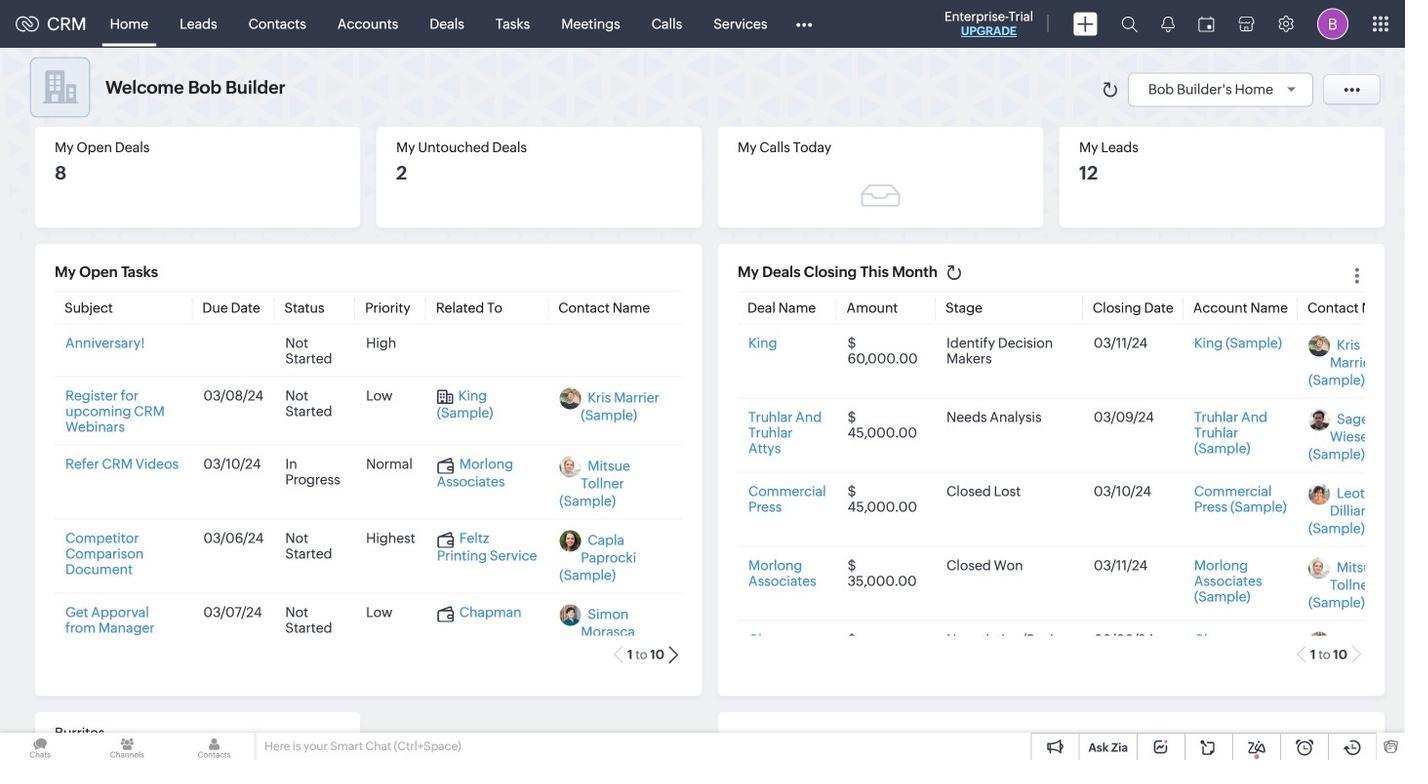 Task type: locate. For each thing, give the bounding box(es) containing it.
signals element
[[1150, 0, 1187, 48]]

chats image
[[0, 733, 80, 760]]

profile image
[[1317, 8, 1349, 40]]

calendar image
[[1198, 16, 1215, 32]]

signals image
[[1161, 16, 1175, 32]]

search element
[[1110, 0, 1150, 48]]

create menu image
[[1073, 12, 1098, 36]]



Task type: vqa. For each thing, say whether or not it's contained in the screenshot.
the Search element
yes



Task type: describe. For each thing, give the bounding box(es) containing it.
channels image
[[87, 733, 167, 760]]

create menu element
[[1062, 0, 1110, 47]]

logo image
[[16, 16, 39, 32]]

search image
[[1121, 16, 1138, 32]]

Other Modules field
[[783, 8, 825, 40]]

profile element
[[1306, 0, 1360, 47]]

contacts image
[[174, 733, 254, 760]]



